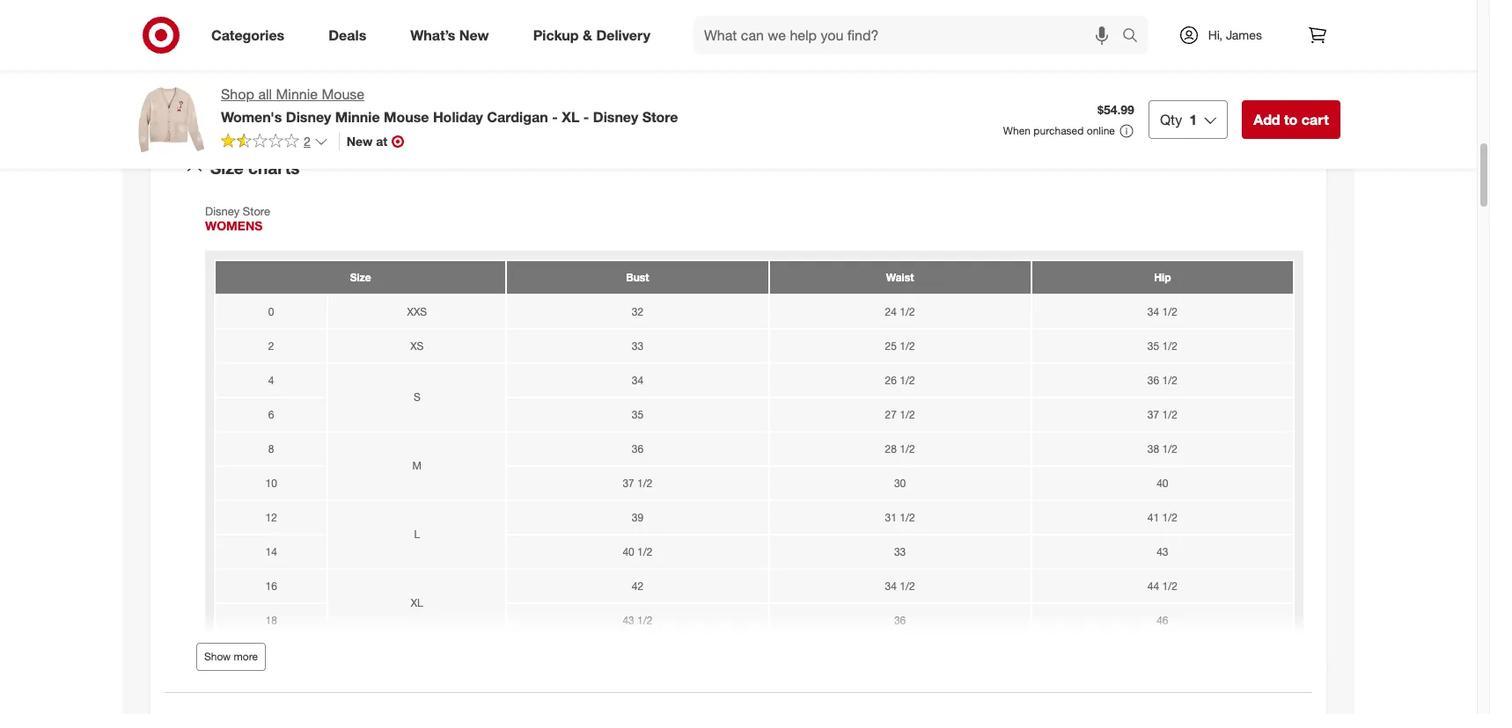 Task type: locate. For each thing, give the bounding box(es) containing it.
charts
[[248, 158, 300, 178]]

1 horizontal spatial disney
[[593, 108, 639, 126]]

this
[[729, 30, 764, 55]]

1 disney from the left
[[286, 108, 331, 126]]

show
[[204, 651, 231, 664]]

show more
[[204, 651, 258, 664]]

1 vertical spatial mouse
[[384, 108, 429, 126]]

- left xl
[[552, 108, 558, 126]]

item
[[770, 30, 812, 55]]

about
[[666, 30, 723, 55]]

0 horizontal spatial disney
[[286, 108, 331, 126]]

minnie
[[276, 85, 318, 103], [335, 108, 380, 126]]

image of women's disney minnie mouse holiday cardigan - xl - disney store image
[[136, 85, 207, 155]]

deals link
[[314, 16, 388, 55]]

new right what's
[[459, 26, 489, 44]]

store
[[642, 108, 678, 126]]

deals
[[329, 26, 366, 44]]

new left at
[[347, 134, 373, 149]]

mouse up new at
[[322, 85, 365, 103]]

at
[[376, 134, 388, 149]]

0 vertical spatial minnie
[[276, 85, 318, 103]]

0 horizontal spatial -
[[552, 108, 558, 126]]

-
[[552, 108, 558, 126], [584, 108, 589, 126]]

pickup
[[533, 26, 579, 44]]

0 vertical spatial new
[[459, 26, 489, 44]]

$54.99
[[1098, 102, 1135, 117]]

disney
[[286, 108, 331, 126], [593, 108, 639, 126]]

what's new link
[[396, 16, 511, 55]]

cart
[[1302, 111, 1329, 129]]

1 horizontal spatial -
[[584, 108, 589, 126]]

james
[[1226, 27, 1263, 42]]

1 horizontal spatial new
[[459, 26, 489, 44]]

add to cart
[[1254, 111, 1329, 129]]

what's
[[411, 26, 456, 44]]

show more button
[[196, 644, 266, 672]]

pickup & delivery link
[[518, 16, 673, 55]]

disney left 'store'
[[593, 108, 639, 126]]

shop all minnie mouse women's disney minnie mouse holiday cardigan - xl - disney store
[[221, 85, 678, 126]]

when
[[1004, 124, 1031, 137]]

about this item
[[666, 30, 812, 55]]

0 horizontal spatial new
[[347, 134, 373, 149]]

mouse
[[322, 85, 365, 103], [384, 108, 429, 126]]

hi, james
[[1209, 27, 1263, 42]]

0 horizontal spatial mouse
[[322, 85, 365, 103]]

1 vertical spatial minnie
[[335, 108, 380, 126]]

- right xl
[[584, 108, 589, 126]]

disney up 2
[[286, 108, 331, 126]]

1 horizontal spatial mouse
[[384, 108, 429, 126]]

minnie right all
[[276, 85, 318, 103]]

new
[[459, 26, 489, 44], [347, 134, 373, 149]]

to
[[1285, 111, 1298, 129]]

minnie up new at
[[335, 108, 380, 126]]

&
[[583, 26, 593, 44]]

mouse up at
[[384, 108, 429, 126]]

holiday
[[433, 108, 483, 126]]

1 horizontal spatial minnie
[[335, 108, 380, 126]]

xl
[[562, 108, 580, 126]]



Task type: describe. For each thing, give the bounding box(es) containing it.
online
[[1087, 124, 1115, 137]]

0 vertical spatial mouse
[[322, 85, 365, 103]]

What can we help you find? suggestions appear below search field
[[694, 16, 1127, 55]]

qty 1
[[1160, 111, 1198, 129]]

when purchased online
[[1004, 124, 1115, 137]]

categories
[[211, 26, 285, 44]]

2
[[304, 134, 311, 149]]

shop
[[221, 85, 254, 103]]

cardigan
[[487, 108, 548, 126]]

add to cart button
[[1242, 100, 1341, 139]]

search
[[1114, 28, 1157, 45]]

2 link
[[221, 133, 328, 153]]

size charts button
[[165, 140, 1313, 197]]

0 horizontal spatial minnie
[[276, 85, 318, 103]]

all
[[258, 85, 272, 103]]

delivery
[[596, 26, 651, 44]]

2 disney from the left
[[593, 108, 639, 126]]

women's
[[221, 108, 282, 126]]

qty
[[1160, 111, 1183, 129]]

2 - from the left
[[584, 108, 589, 126]]

1 - from the left
[[552, 108, 558, 126]]

more
[[234, 651, 258, 664]]

add
[[1254, 111, 1281, 129]]

size
[[210, 158, 244, 178]]

what's new
[[411, 26, 489, 44]]

search button
[[1114, 16, 1157, 58]]

categories link
[[196, 16, 307, 55]]

pickup & delivery
[[533, 26, 651, 44]]

1
[[1190, 111, 1198, 129]]

new at
[[347, 134, 388, 149]]

size charts
[[210, 158, 300, 178]]

hi,
[[1209, 27, 1223, 42]]

1 vertical spatial new
[[347, 134, 373, 149]]

purchased
[[1034, 124, 1084, 137]]



Task type: vqa. For each thing, say whether or not it's contained in the screenshot.
the left Disney
yes



